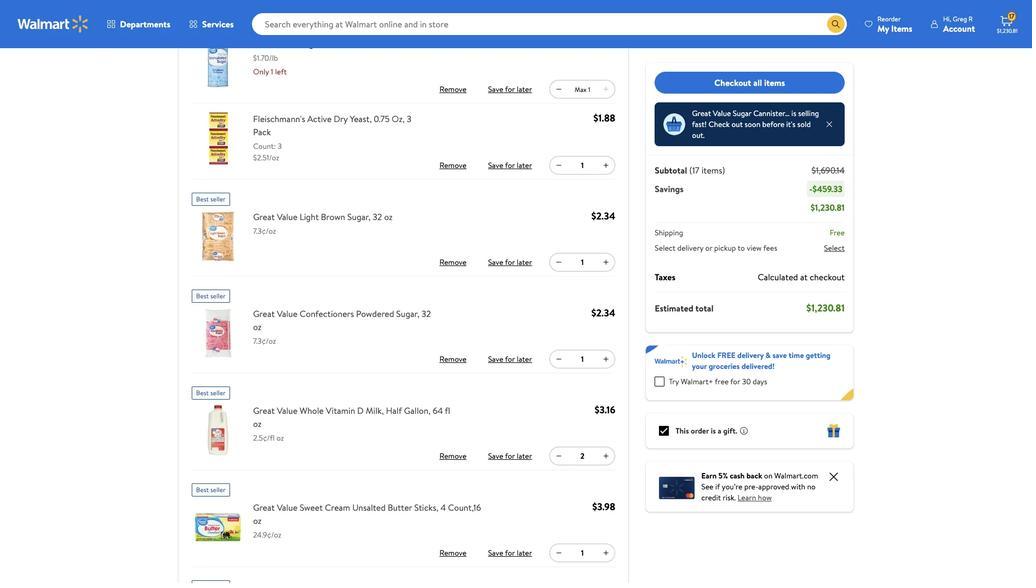 Task type: locate. For each thing, give the bounding box(es) containing it.
best for great value confectioners powdered sugar, 32 oz
[[196, 292, 209, 301]]

earn 5% cash back on walmart.com
[[701, 471, 818, 482]]

3 best seller alert from the top
[[192, 382, 230, 400]]

0.75
[[374, 113, 390, 125]]

later left the decrease quantity great value sweet cream unsalted butter sticks, 4 count,16 oz, current quantity 1 image
[[517, 548, 532, 559]]

seller
[[210, 195, 226, 204], [210, 292, 226, 301], [210, 389, 226, 398], [210, 486, 226, 495]]

remove button for great value confectioners powdered sugar, 32 oz
[[436, 351, 471, 368]]

value for vitamin
[[277, 405, 298, 417]]

great left light
[[253, 211, 275, 223]]

save for later left the decrease quantity great value sweet cream unsalted butter sticks, 4 count,16 oz, current quantity 1 image
[[488, 548, 532, 559]]

1 for decrease quantity great value light brown sugar, 32 oz, current quantity 1 'icon'
[[581, 257, 584, 268]]

7.3¢/oz right great value confectioners powdered sugar, 32 oz, with add-on services, 7.3¢/oz, 1 in cart image
[[253, 336, 276, 347]]

0 vertical spatial sugar,
[[347, 211, 371, 223]]

great value whole vitamin d milk, half gallon, 64 fl oz, with add-on services, 2.5¢/fl oz, 2 in cart image
[[192, 404, 244, 457]]

save for later left decrease quantity great value whole vitamin d milk, half gallon, 64 fl oz, current quantity 2 image
[[488, 451, 532, 462]]

account
[[943, 22, 975, 34]]

30
[[742, 376, 751, 387]]

5 save for later from the top
[[488, 451, 532, 462]]

value for cannister
[[277, 38, 298, 50]]

save for later button left decrease quantity great value whole vitamin d milk, half gallon, 64 fl oz, current quantity 2 image
[[486, 448, 534, 465]]

delivery left or
[[677, 243, 704, 254]]

7.3¢/oz inside great value confectioners powdered sugar, 32 oz 7.3¢/oz
[[253, 336, 276, 347]]

great for cream
[[253, 502, 275, 514]]

7.3¢/oz right great value light brown sugar, 32 oz, with add-on services, 7.3¢/oz, 1 in cart image at top
[[253, 226, 276, 237]]

increase quantity great value light brown sugar, 32 oz, current quantity 1 image
[[602, 258, 611, 267]]

1 vertical spatial delivery
[[737, 350, 764, 361]]

1 horizontal spatial items
[[764, 77, 785, 89]]

sugar, inside great value light brown sugar, 32 oz 7.3¢/oz
[[347, 211, 371, 223]]

3 right oz,
[[407, 113, 412, 125]]

0 vertical spatial sugar
[[300, 38, 321, 50]]

later left decrease quantity great value whole vitamin d milk, half gallon, 64 fl oz, current quantity 2 image
[[517, 451, 532, 462]]

calculated
[[758, 271, 798, 283]]

4 best from the top
[[196, 486, 209, 495]]

1 remove button from the top
[[436, 81, 471, 98]]

value for cannister...
[[713, 108, 731, 119]]

1 vertical spatial 3
[[278, 141, 282, 152]]

pickup
[[714, 243, 736, 254]]

4 remove button from the top
[[436, 351, 471, 368]]

subtotal
[[655, 164, 687, 176]]

$2.34 up increase quantity great value light brown sugar, 32 oz, current quantity 1 icon
[[591, 209, 615, 223]]

Walmart Site-Wide search field
[[252, 13, 847, 35]]

1 left increase quantity great value sweet cream unsalted butter sticks, 4 count,16 oz, current quantity 1 image
[[581, 548, 584, 559]]

3 remove from the top
[[440, 257, 467, 268]]

best up great value sweet cream unsalted butter sticks, 4 count,16 oz, with add-on services, 24.9¢/oz, 1 in cart image
[[196, 486, 209, 495]]

best seller alert up great value whole vitamin d milk, half gallon, 64 fl oz, with add-on services, 2.5¢/fl oz, 2 in cart image on the bottom left of page
[[192, 382, 230, 400]]

$1,230.81
[[997, 27, 1018, 35], [811, 202, 845, 214], [807, 301, 845, 315]]

count,16
[[448, 502, 481, 514]]

for left decrease quantity great value confectioners powdered sugar, 32 oz, current quantity 1 image
[[505, 354, 515, 365]]

approved
[[758, 482, 789, 493]]

only
[[253, 66, 269, 77]]

save for later button left decrease quantity great value light brown sugar, 32 oz, current quantity 1 'icon'
[[486, 254, 534, 271]]

-$459.33
[[809, 183, 843, 195]]

3 save from the top
[[488, 257, 503, 268]]

0 horizontal spatial sugar,
[[347, 211, 371, 223]]

0 vertical spatial 7.3¢/oz
[[253, 226, 276, 237]]

1 save for later from the top
[[488, 84, 532, 95]]

this
[[676, 426, 689, 437]]

value inside great value sugar cannister... is selling fast! check out soon before it's sold out.
[[713, 108, 731, 119]]

unsalted
[[352, 502, 386, 514]]

sugar, for powdered
[[396, 308, 420, 320]]

6 later from the top
[[517, 548, 532, 559]]

best seller alert up great value confectioners powdered sugar, 32 oz, with add-on services, 7.3¢/oz, 1 in cart image
[[192, 286, 230, 303]]

best up great value whole vitamin d milk, half gallon, 64 fl oz, with add-on services, 2.5¢/fl oz, 2 in cart image on the bottom left of page
[[196, 389, 209, 398]]

delivery left &
[[737, 350, 764, 361]]

sugar inside great value sugar cannister 20oz $1.70/lb only 1  left
[[300, 38, 321, 50]]

milk,
[[366, 405, 384, 417]]

items up 'services'
[[204, 3, 227, 17]]

walmart image
[[18, 15, 89, 33]]

save for later button left the decrease quantity great value sweet cream unsalted butter sticks, 4 count,16 oz, current quantity 1 image
[[486, 545, 534, 562]]

1 horizontal spatial 32
[[422, 308, 431, 320]]

value left light
[[277, 211, 298, 223]]

select down free
[[824, 243, 845, 254]]

value left out
[[713, 108, 731, 119]]

17
[[1009, 12, 1015, 21]]

or
[[705, 243, 713, 254]]

search icon image
[[832, 20, 840, 28]]

This order is a gift. checkbox
[[659, 426, 669, 436]]

save for later button left decrease quantity great value sugar cannister 20oz, current quantity 1 icon
[[486, 81, 534, 98]]

1 select from the left
[[655, 243, 676, 254]]

3 later from the top
[[517, 257, 532, 268]]

remove
[[440, 84, 467, 95], [440, 160, 467, 171], [440, 257, 467, 268], [440, 354, 467, 365], [440, 451, 467, 462], [440, 548, 467, 559]]

later left decrease quantity great value light brown sugar, 32 oz, current quantity 1 'icon'
[[517, 257, 532, 268]]

savings
[[655, 183, 684, 195]]

best seller for great value light brown sugar, 32 oz
[[196, 195, 226, 204]]

select for select button
[[824, 243, 845, 254]]

save for later for great value sweet cream unsalted butter sticks, 4 count,16 oz
[[488, 548, 532, 559]]

later left decrease quantity great value confectioners powdered sugar, 32 oz, current quantity 1 image
[[517, 354, 532, 365]]

for left the 30
[[731, 376, 740, 387]]

3
[[407, 113, 412, 125], [278, 141, 282, 152]]

whole
[[300, 405, 324, 417]]

for left decrease quantity great value whole vitamin d milk, half gallon, 64 fl oz, current quantity 2 image
[[505, 451, 515, 462]]

banner
[[646, 346, 854, 401]]

save for later button for great value sweet cream unsalted butter sticks, 4 count,16 oz
[[486, 545, 534, 562]]

fees
[[764, 243, 777, 254]]

groceries
[[709, 361, 740, 372]]

0 vertical spatial 32
[[373, 211, 382, 223]]

1 best seller alert from the top
[[192, 189, 230, 206]]

6 remove button from the top
[[436, 545, 471, 562]]

2 later from the top
[[517, 160, 532, 171]]

best for great value light brown sugar, 32 oz
[[196, 195, 209, 204]]

if
[[715, 482, 720, 493]]

decrease quantity great value light brown sugar, 32 oz, current quantity 1 image
[[555, 258, 563, 267]]

best seller up great value confectioners powdered sugar, 32 oz, with add-on services, 7.3¢/oz, 1 in cart image
[[196, 292, 226, 301]]

before
[[762, 119, 785, 130]]

1 left "increase quantity great value confectioners powdered sugar, 32 oz, current quantity 1" icon
[[581, 354, 584, 365]]

4 save for later button from the top
[[486, 351, 534, 368]]

0 vertical spatial $2.34
[[591, 209, 615, 223]]

6 remove from the top
[[440, 548, 467, 559]]

32 inside great value light brown sugar, 32 oz 7.3¢/oz
[[373, 211, 382, 223]]

1 horizontal spatial sugar,
[[396, 308, 420, 320]]

1 horizontal spatial is
[[792, 108, 796, 119]]

3 save for later button from the top
[[486, 254, 534, 271]]

great inside great value confectioners powdered sugar, 32 oz 7.3¢/oz
[[253, 308, 275, 320]]

1 best from the top
[[196, 195, 209, 204]]

vitamin
[[326, 405, 355, 417]]

select
[[655, 243, 676, 254], [824, 243, 845, 254]]

best seller alert up great value sweet cream unsalted butter sticks, 4 count,16 oz, with add-on services, 24.9¢/oz, 1 in cart image
[[192, 479, 230, 497]]

1 save for later button from the top
[[486, 81, 534, 98]]

dry
[[334, 113, 348, 125]]

value up $1.70/lb at the top of page
[[277, 38, 298, 50]]

4 seller from the top
[[210, 486, 226, 495]]

best seller for great value confectioners powdered sugar, 32 oz
[[196, 292, 226, 301]]

try walmart+ free for 30 days
[[669, 376, 767, 387]]

24.9¢/oz
[[253, 530, 281, 541]]

value inside great value light brown sugar, 32 oz 7.3¢/oz
[[277, 211, 298, 223]]

shipping
[[655, 227, 683, 238]]

$1,230.81 down $459.33
[[811, 202, 845, 214]]

for for decrease quantity great value sugar cannister 20oz, current quantity 1 icon
[[505, 84, 515, 95]]

1 7.3¢/oz from the top
[[253, 226, 276, 237]]

1 save from the top
[[488, 84, 503, 95]]

items right all
[[764, 77, 785, 89]]

checkout all items
[[715, 77, 785, 89]]

32 right powdered
[[422, 308, 431, 320]]

4 remove from the top
[[440, 354, 467, 365]]

5 remove button from the top
[[436, 448, 471, 465]]

for left decrease quantity great value light brown sugar, 32 oz, current quantity 1 'icon'
[[505, 257, 515, 268]]

0 vertical spatial items
[[204, 3, 227, 17]]

decrease quantity great value whole vitamin d milk, half gallon, 64 fl oz, current quantity 2 image
[[555, 452, 563, 461]]

6 save for later from the top
[[488, 548, 532, 559]]

this order is a gift.
[[676, 426, 737, 437]]

value for powdered
[[277, 308, 298, 320]]

7.3¢/oz for great value light brown sugar, 32 oz
[[253, 226, 276, 237]]

best seller up great value whole vitamin d milk, half gallon, 64 fl oz, with add-on services, 2.5¢/fl oz, 2 in cart image on the bottom left of page
[[196, 389, 226, 398]]

value left whole
[[277, 405, 298, 417]]

2 best seller alert from the top
[[192, 286, 230, 303]]

great up $1.70/lb at the top of page
[[253, 38, 275, 50]]

(17
[[689, 164, 700, 176]]

1 left increase quantity great value light brown sugar, 32 oz, current quantity 1 icon
[[581, 257, 584, 268]]

value inside great value sweet cream unsalted butter sticks, 4 count,16 oz 24.9¢/oz
[[277, 502, 298, 514]]

value left sweet
[[277, 502, 298, 514]]

save for later left decrease quantity fleischmann's active dry yeast, 0.75 oz, 3 pack, current quantity 1 image at right
[[488, 160, 532, 171]]

0 horizontal spatial select
[[655, 243, 676, 254]]

1 vertical spatial items
[[764, 77, 785, 89]]

1 left left
[[271, 66, 273, 77]]

1 horizontal spatial 3
[[407, 113, 412, 125]]

$1.88
[[594, 111, 615, 125]]

decrease quantity great value confectioners powdered sugar, 32 oz, current quantity 1 image
[[555, 355, 563, 364]]

best seller alert up great value light brown sugar, 32 oz, with add-on services, 7.3¢/oz, 1 in cart image at top
[[192, 189, 230, 206]]

is left selling
[[792, 108, 796, 119]]

remove for great value whole vitamin d milk, half gallon, 64 fl oz
[[440, 451, 467, 462]]

cash
[[730, 471, 745, 482]]

cannister
[[323, 38, 360, 50]]

later left decrease quantity fleischmann's active dry yeast, 0.75 oz, 3 pack, current quantity 1 image at right
[[517, 160, 532, 171]]

select for select delivery or pickup to view fees
[[655, 243, 676, 254]]

save for later left decrease quantity great value sugar cannister 20oz, current quantity 1 icon
[[488, 84, 532, 95]]

1 $2.34 from the top
[[591, 209, 615, 223]]

great inside great value sugar cannister 20oz $1.70/lb only 1  left
[[253, 38, 275, 50]]

greg
[[953, 14, 967, 23]]

best seller up great value light brown sugar, 32 oz, with add-on services, 7.3¢/oz, 1 in cart image at top
[[196, 195, 226, 204]]

items inside button
[[764, 77, 785, 89]]

1 right decrease quantity fleischmann's active dry yeast, 0.75 oz, 3 pack, current quantity 1 image at right
[[581, 160, 584, 171]]

1 vertical spatial sugar,
[[396, 308, 420, 320]]

3 best seller from the top
[[196, 389, 226, 398]]

2 seller from the top
[[210, 292, 226, 301]]

fleischmann's
[[253, 113, 305, 125]]

0 horizontal spatial items
[[204, 3, 227, 17]]

total
[[696, 302, 714, 314]]

is left a
[[711, 426, 716, 437]]

view
[[747, 243, 762, 254]]

getting
[[806, 350, 831, 361]]

$1,230.81 down 17
[[997, 27, 1018, 35]]

value inside great value sugar cannister 20oz $1.70/lb only 1  left
[[277, 38, 298, 50]]

save
[[488, 84, 503, 95], [488, 160, 503, 171], [488, 257, 503, 268], [488, 354, 503, 365], [488, 451, 503, 462], [488, 548, 503, 559]]

sugar right check
[[733, 108, 752, 119]]

capital one credit card image
[[659, 475, 695, 499]]

learn how link
[[738, 493, 772, 504]]

for
[[505, 84, 515, 95], [505, 160, 515, 171], [505, 257, 515, 268], [505, 354, 515, 365], [731, 376, 740, 387], [505, 451, 515, 462], [505, 548, 515, 559]]

out
[[732, 119, 743, 130]]

1 vertical spatial 7.3¢/oz
[[253, 336, 276, 347]]

for for decrease quantity great value light brown sugar, 32 oz, current quantity 1 'icon'
[[505, 257, 515, 268]]

0 horizontal spatial sugar
[[300, 38, 321, 50]]

decrease quantity fleischmann's active dry yeast, 0.75 oz, 3 pack, current quantity 1 image
[[555, 161, 563, 170]]

risk.
[[723, 493, 736, 504]]

seller for great value whole vitamin d milk, half gallon, 64 fl oz
[[210, 389, 226, 398]]

5 save from the top
[[488, 451, 503, 462]]

decrease quantity great value sweet cream unsalted butter sticks, 4 count,16 oz, current quantity 1 image
[[555, 549, 563, 558]]

2 7.3¢/oz from the top
[[253, 336, 276, 347]]

gallon,
[[404, 405, 431, 417]]

1 later from the top
[[517, 84, 532, 95]]

7.3¢/oz inside great value light brown sugar, 32 oz 7.3¢/oz
[[253, 226, 276, 237]]

1 seller from the top
[[210, 195, 226, 204]]

decrease quantity great value sugar cannister 20oz, current quantity 1 image
[[555, 85, 563, 94]]

32 for great value confectioners powdered sugar, 32 oz
[[422, 308, 431, 320]]

for left the decrease quantity great value sweet cream unsalted butter sticks, 4 count,16 oz, current quantity 1 image
[[505, 548, 515, 559]]

1 horizontal spatial sugar
[[733, 108, 752, 119]]

2 best from the top
[[196, 292, 209, 301]]

my
[[878, 22, 889, 34]]

seller up great value confectioners powdered sugar, 32 oz, with add-on services, 7.3¢/oz, 1 in cart image
[[210, 292, 226, 301]]

great right great value confectioners powdered sugar, 32 oz, with add-on services, 7.3¢/oz, 1 in cart image
[[253, 308, 275, 320]]

oz inside great value sweet cream unsalted butter sticks, 4 count,16 oz 24.9¢/oz
[[253, 515, 262, 527]]

1 for decrease quantity great value confectioners powdered sugar, 32 oz, current quantity 1 image
[[581, 354, 584, 365]]

sugar, right brown
[[347, 211, 371, 223]]

value inside great value confectioners powdered sugar, 32 oz 7.3¢/oz
[[277, 308, 298, 320]]

4 later from the top
[[517, 354, 532, 365]]

32 inside great value confectioners powdered sugar, 32 oz 7.3¢/oz
[[422, 308, 431, 320]]

5 save for later button from the top
[[486, 448, 534, 465]]

cream
[[325, 502, 350, 514]]

for for decrease quantity great value whole vitamin d milk, half gallon, 64 fl oz, current quantity 2 image
[[505, 451, 515, 462]]

best seller up great value sweet cream unsalted butter sticks, 4 count,16 oz, with add-on services, 24.9¢/oz, 1 in cart image
[[196, 486, 226, 495]]

seller up great value whole vitamin d milk, half gallon, 64 fl oz, with add-on services, 2.5¢/fl oz, 2 in cart image on the bottom left of page
[[210, 389, 226, 398]]

1 vertical spatial is
[[711, 426, 716, 437]]

value
[[277, 38, 298, 50], [713, 108, 731, 119], [277, 211, 298, 223], [277, 308, 298, 320], [277, 405, 298, 417], [277, 502, 298, 514]]

powdered
[[356, 308, 394, 320]]

save for later button left decrease quantity fleischmann's active dry yeast, 0.75 oz, 3 pack, current quantity 1 image at right
[[486, 157, 534, 174]]

1 horizontal spatial delivery
[[737, 350, 764, 361]]

7.3¢/oz
[[253, 226, 276, 237], [253, 336, 276, 347]]

3 right count:
[[278, 141, 282, 152]]

0 vertical spatial delivery
[[677, 243, 704, 254]]

2 select from the left
[[824, 243, 845, 254]]

save for later left decrease quantity great value confectioners powdered sugar, 32 oz, current quantity 1 image
[[488, 354, 532, 365]]

best for great value whole vitamin d milk, half gallon, 64 fl oz
[[196, 389, 209, 398]]

10 items
[[192, 3, 227, 17]]

2 best seller from the top
[[196, 292, 226, 301]]

value left the confectioners
[[277, 308, 298, 320]]

remove button for great value whole vitamin d milk, half gallon, 64 fl oz
[[436, 448, 471, 465]]

unlock
[[692, 350, 716, 361]]

4 save for later from the top
[[488, 354, 532, 365]]

items)
[[702, 164, 725, 176]]

see if you're pre-approved with no credit risk.
[[701, 482, 816, 504]]

1 best seller from the top
[[196, 195, 226, 204]]

2 remove button from the top
[[436, 157, 471, 174]]

great value confectioners powdered sugar, 32 oz link
[[253, 307, 439, 334]]

remove for great value sweet cream unsalted butter sticks, 4 count,16 oz
[[440, 548, 467, 559]]

is
[[792, 108, 796, 119], [711, 426, 716, 437]]

1 for the decrease quantity great value sweet cream unsalted butter sticks, 4 count,16 oz, current quantity 1 image
[[581, 548, 584, 559]]

32 right brown
[[373, 211, 382, 223]]

5 later from the top
[[517, 451, 532, 462]]

great for cannister...
[[692, 108, 711, 119]]

checkout
[[715, 77, 751, 89]]

value for cream
[[277, 502, 298, 514]]

great up the 2.5¢/fl
[[253, 405, 275, 417]]

estimated total
[[655, 302, 714, 314]]

6 save from the top
[[488, 548, 503, 559]]

great inside great value sweet cream unsalted butter sticks, 4 count,16 oz 24.9¢/oz
[[253, 502, 275, 514]]

best up great value light brown sugar, 32 oz, with add-on services, 7.3¢/oz, 1 in cart image at top
[[196, 195, 209, 204]]

great inside great value light brown sugar, 32 oz 7.3¢/oz
[[253, 211, 275, 223]]

great value light brown sugar, 32 oz link
[[253, 210, 395, 224]]

is inside great value sugar cannister... is selling fast! check out soon before it's sold out.
[[792, 108, 796, 119]]

great inside the great value whole vitamin d milk, half gallon, 64 fl oz 2.5¢/fl oz
[[253, 405, 275, 417]]

2 $2.34 from the top
[[591, 306, 615, 320]]

3 save for later from the top
[[488, 257, 532, 268]]

seller up great value sweet cream unsalted butter sticks, 4 count,16 oz, with add-on services, 24.9¢/oz, 1 in cart image
[[210, 486, 226, 495]]

5 remove from the top
[[440, 451, 467, 462]]

save for great value sweet cream unsalted butter sticks, 4 count,16 oz
[[488, 548, 503, 559]]

0 horizontal spatial 32
[[373, 211, 382, 223]]

select down shipping
[[655, 243, 676, 254]]

3 remove button from the top
[[436, 254, 471, 271]]

$2.34 up "increase quantity great value confectioners powdered sugar, 32 oz, current quantity 1" icon
[[591, 306, 615, 320]]

0 vertical spatial is
[[792, 108, 796, 119]]

great inside great value sugar cannister... is selling fast! check out soon before it's sold out.
[[692, 108, 711, 119]]

remove button
[[436, 81, 471, 98], [436, 157, 471, 174], [436, 254, 471, 271], [436, 351, 471, 368], [436, 448, 471, 465], [436, 545, 471, 562]]

1 horizontal spatial select
[[824, 243, 845, 254]]

4 save from the top
[[488, 354, 503, 365]]

save for later left decrease quantity great value light brown sugar, 32 oz, current quantity 1 'icon'
[[488, 257, 532, 268]]

1 vertical spatial 32
[[422, 308, 431, 320]]

4 best seller alert from the top
[[192, 479, 230, 497]]

alert
[[192, 576, 230, 584]]

3 best from the top
[[196, 389, 209, 398]]

great
[[253, 38, 275, 50], [692, 108, 711, 119], [253, 211, 275, 223], [253, 308, 275, 320], [253, 405, 275, 417], [253, 502, 275, 514]]

2 save for later button from the top
[[486, 157, 534, 174]]

credit
[[701, 493, 721, 504]]

great value light brown sugar, 32 oz 7.3¢/oz
[[253, 211, 393, 237]]

great value confectioners powdered sugar, 32 oz 7.3¢/oz
[[253, 308, 431, 347]]

0 vertical spatial 3
[[407, 113, 412, 125]]

best seller alert
[[192, 189, 230, 206], [192, 286, 230, 303], [192, 382, 230, 400], [192, 479, 230, 497]]

later left decrease quantity great value sugar cannister 20oz, current quantity 1 icon
[[517, 84, 532, 95]]

hide all items image
[[595, 3, 612, 16]]

0 vertical spatial $1,230.81
[[997, 27, 1018, 35]]

3 seller from the top
[[210, 389, 226, 398]]

clear search field text image
[[814, 20, 823, 28]]

1 vertical spatial $1,230.81
[[811, 202, 845, 214]]

d
[[357, 405, 364, 417]]

seller up great value light brown sugar, 32 oz, with add-on services, 7.3¢/oz, 1 in cart image at top
[[210, 195, 226, 204]]

2 save from the top
[[488, 160, 503, 171]]

1
[[271, 66, 273, 77], [588, 85, 590, 94], [581, 160, 584, 171], [581, 257, 584, 268], [581, 354, 584, 365], [581, 548, 584, 559]]

$1,230.81 down checkout at top right
[[807, 301, 845, 315]]

1 vertical spatial sugar
[[733, 108, 752, 119]]

checkout
[[810, 271, 845, 283]]

64
[[433, 405, 443, 417]]

later for great value whole vitamin d milk, half gallon, 64 fl oz
[[517, 451, 532, 462]]

increase quantity great value confectioners powdered sugar, 32 oz, current quantity 1 image
[[602, 355, 611, 364]]

6 save for later button from the top
[[486, 545, 534, 562]]

save for later button left decrease quantity great value confectioners powdered sugar, 32 oz, current quantity 1 image
[[486, 351, 534, 368]]

sugar, inside great value confectioners powdered sugar, 32 oz 7.3¢/oz
[[396, 308, 420, 320]]

with
[[791, 482, 805, 493]]

0 horizontal spatial is
[[711, 426, 716, 437]]

for left decrease quantity fleischmann's active dry yeast, 0.75 oz, 3 pack, current quantity 1 image at right
[[505, 160, 515, 171]]

confectioners
[[300, 308, 354, 320]]

sugar, right powdered
[[396, 308, 420, 320]]

later for great value confectioners powdered sugar, 32 oz
[[517, 354, 532, 365]]

great up out.
[[692, 108, 711, 119]]

sugar left cannister
[[300, 38, 321, 50]]

great up 24.9¢/oz
[[253, 502, 275, 514]]

select delivery or pickup to view fees
[[655, 243, 777, 254]]

for left decrease quantity great value sugar cannister 20oz, current quantity 1 icon
[[505, 84, 515, 95]]

oz inside great value light brown sugar, 32 oz 7.3¢/oz
[[384, 211, 393, 223]]

oz inside great value confectioners powdered sugar, 32 oz 7.3¢/oz
[[253, 321, 262, 333]]

services button
[[180, 11, 243, 37]]

4 best seller from the top
[[196, 486, 226, 495]]

departments
[[120, 18, 170, 30]]

best up great value confectioners powdered sugar, 32 oz, with add-on services, 7.3¢/oz, 1 in cart image
[[196, 292, 209, 301]]

taxes
[[655, 271, 676, 283]]

value inside the great value whole vitamin d milk, half gallon, 64 fl oz 2.5¢/fl oz
[[277, 405, 298, 417]]

1 vertical spatial $2.34
[[591, 306, 615, 320]]

32 for great value light brown sugar, 32 oz
[[373, 211, 382, 223]]

sugar inside great value sugar cannister... is selling fast! check out soon before it's sold out.
[[733, 108, 752, 119]]



Task type: vqa. For each thing, say whether or not it's contained in the screenshot.
later related to Great Value Confectioners Powdered Sugar, 32 oz
yes



Task type: describe. For each thing, give the bounding box(es) containing it.
earn
[[701, 471, 717, 482]]

at
[[800, 271, 808, 283]]

all
[[753, 77, 762, 89]]

banner containing unlock free delivery & save time getting your groceries delivered!
[[646, 346, 854, 401]]

save for great value confectioners powdered sugar, 32 oz
[[488, 354, 503, 365]]

no
[[807, 482, 816, 493]]

gift.
[[723, 426, 737, 437]]

reorder my items
[[878, 14, 913, 34]]

free
[[717, 350, 736, 361]]

free
[[830, 227, 845, 238]]

great value light brown sugar, 32 oz, with add-on services, 7.3¢/oz, 1 in cart image
[[192, 210, 244, 263]]

save for later for great value light brown sugar, 32 oz
[[488, 257, 532, 268]]

sticks,
[[414, 502, 439, 514]]

max
[[575, 85, 587, 94]]

soon
[[745, 119, 761, 130]]

value for brown
[[277, 211, 298, 223]]

2 vertical spatial $1,230.81
[[807, 301, 845, 315]]

save for great value whole vitamin d milk, half gallon, 64 fl oz
[[488, 451, 503, 462]]

yeast,
[[350, 113, 372, 125]]

great for vitamin
[[253, 405, 275, 417]]

Try Walmart+ free for 30 days checkbox
[[655, 377, 665, 387]]

for for decrease quantity fleischmann's active dry yeast, 0.75 oz, 3 pack, current quantity 1 image at right
[[505, 160, 515, 171]]

great value sugar cannister 20oz, with add-on services, $1.70/lb, 1 in cart only 1  left image
[[192, 37, 244, 90]]

remove for great value light brown sugar, 32 oz
[[440, 257, 467, 268]]

days
[[753, 376, 767, 387]]

great value sugar cannister 20oz $1.70/lb only 1  left
[[253, 38, 380, 77]]

learn more about gifting image
[[740, 427, 748, 436]]

fl
[[445, 405, 450, 417]]

increase quantity great value sweet cream unsalted butter sticks, 4 count,16 oz, current quantity 1 image
[[602, 549, 611, 558]]

for for the decrease quantity great value sweet cream unsalted butter sticks, 4 count,16 oz, current quantity 1 image
[[505, 548, 515, 559]]

best seller alert for great value whole vitamin d milk, half gallon, 64 fl oz
[[192, 382, 230, 400]]

$2.51/oz
[[253, 152, 279, 163]]

walmart.com
[[774, 471, 818, 482]]

best seller for great value whole vitamin d milk, half gallon, 64 fl oz
[[196, 389, 226, 398]]

increase quantity great value whole vitamin d milk, half gallon, 64 fl oz, current quantity 2 image
[[602, 452, 611, 461]]

increase quantity fleischmann's active dry yeast, 0.75 oz, 3 pack, current quantity 1 image
[[602, 161, 611, 170]]

10
[[192, 3, 201, 17]]

close nudge image
[[825, 120, 834, 129]]

later for great value light brown sugar, 32 oz
[[517, 257, 532, 268]]

a
[[718, 426, 722, 437]]

services
[[202, 18, 234, 30]]

great value sweet cream unsalted butter sticks, 4 count,16 oz link
[[253, 501, 482, 528]]

2.5¢/fl
[[253, 433, 275, 444]]

-
[[809, 183, 813, 195]]

seller for great value sweet cream unsalted butter sticks, 4 count,16 oz
[[210, 486, 226, 495]]

0 horizontal spatial 3
[[278, 141, 282, 152]]

4
[[441, 502, 446, 514]]

gifting image
[[827, 425, 841, 438]]

less than x qty image
[[664, 113, 686, 135]]

order
[[691, 426, 709, 437]]

r
[[969, 14, 973, 23]]

great value sugar cannister... is selling fast! check out soon before it's sold out.
[[692, 108, 819, 141]]

seller for great value light brown sugar, 32 oz
[[210, 195, 226, 204]]

$2.34 for great value light brown sugar, 32 oz
[[591, 209, 615, 223]]

Search search field
[[252, 13, 847, 35]]

fleischmann's active dry yeast, 0.75 oz, 3 pack count: 3 $2.51/oz
[[253, 113, 412, 163]]

sugar for cannister...
[[733, 108, 752, 119]]

2 remove from the top
[[440, 160, 467, 171]]

try
[[669, 376, 679, 387]]

great for brown
[[253, 211, 275, 223]]

best seller alert for great value confectioners powdered sugar, 32 oz
[[192, 286, 230, 303]]

delivery inside unlock free delivery & save time getting your groceries delivered!
[[737, 350, 764, 361]]

sugar, for brown
[[347, 211, 371, 223]]

save for later button for great value light brown sugar, 32 oz
[[486, 254, 534, 271]]

remove for great value confectioners powdered sugar, 32 oz
[[440, 354, 467, 365]]

20oz
[[362, 38, 380, 50]]

to
[[738, 243, 745, 254]]

5%
[[719, 471, 728, 482]]

great for powdered
[[253, 308, 275, 320]]

subtotal (17 items)
[[655, 164, 725, 176]]

selling
[[798, 108, 819, 119]]

save
[[773, 350, 787, 361]]

out.
[[692, 130, 705, 141]]

great value whole vitamin d milk, half gallon, 64 fl oz link
[[253, 404, 456, 431]]

seller for great value confectioners powdered sugar, 32 oz
[[210, 292, 226, 301]]

great value confectioners powdered sugar, 32 oz, with add-on services, 7.3¢/oz, 1 in cart image
[[192, 307, 244, 360]]

&
[[766, 350, 771, 361]]

remove button for great value light brown sugar, 32 oz
[[436, 254, 471, 271]]

1 for decrease quantity fleischmann's active dry yeast, 0.75 oz, 3 pack, current quantity 1 image at right
[[581, 160, 584, 171]]

unlock free delivery & save time getting your groceries delivered!
[[692, 350, 831, 372]]

$459.33
[[813, 183, 843, 195]]

hi, greg r account
[[943, 14, 975, 34]]

select button
[[824, 243, 845, 254]]

best seller for great value sweet cream unsalted butter sticks, 4 count,16 oz
[[196, 486, 226, 495]]

butter
[[388, 502, 412, 514]]

cannister...
[[753, 108, 790, 119]]

save for later for great value confectioners powdered sugar, 32 oz
[[488, 354, 532, 365]]

on
[[764, 471, 773, 482]]

$2.34 for great value confectioners powdered sugar, 32 oz
[[591, 306, 615, 320]]

great for cannister
[[253, 38, 275, 50]]

remove button for great value sweet cream unsalted butter sticks, 4 count,16 oz
[[436, 545, 471, 562]]

fleischmann's active dry yeast, 0.75 oz, 3 pack, with add-on services, count: 3, $2.51/oz, 1 in cart image
[[192, 112, 244, 165]]

for for decrease quantity great value confectioners powdered sugar, 32 oz, current quantity 1 image
[[505, 354, 515, 365]]

0 horizontal spatial delivery
[[677, 243, 704, 254]]

sold
[[798, 119, 811, 130]]

save for later button for great value confectioners powdered sugar, 32 oz
[[486, 351, 534, 368]]

check
[[709, 119, 730, 130]]

see
[[701, 482, 714, 493]]

dismiss capital one banner image
[[827, 471, 841, 484]]

fast!
[[692, 119, 707, 130]]

reorder
[[878, 14, 901, 23]]

it's
[[786, 119, 796, 130]]

items
[[891, 22, 913, 34]]

1 right the max at the right top of the page
[[588, 85, 590, 94]]

great value sweet cream unsalted butter sticks, 4 count,16 oz, with add-on services, 24.9¢/oz, 1 in cart image
[[192, 501, 244, 554]]

save for later button for great value whole vitamin d milk, half gallon, 64 fl oz
[[486, 448, 534, 465]]

how
[[758, 493, 772, 504]]

light
[[300, 211, 319, 223]]

walmart+
[[681, 376, 713, 387]]

best seller alert for great value light brown sugar, 32 oz
[[192, 189, 230, 206]]

$2.12
[[595, 36, 615, 50]]

active
[[307, 113, 332, 125]]

best seller alert for great value sweet cream unsalted butter sticks, 4 count,16 oz
[[192, 479, 230, 497]]

1 inside great value sugar cannister 20oz $1.70/lb only 1  left
[[271, 66, 273, 77]]

free
[[715, 376, 729, 387]]

time
[[789, 350, 804, 361]]

delivered!
[[742, 361, 775, 372]]

walmart plus image
[[655, 357, 688, 368]]

save for great value light brown sugar, 32 oz
[[488, 257, 503, 268]]

2
[[581, 451, 585, 462]]

your
[[692, 361, 707, 372]]

1 remove from the top
[[440, 84, 467, 95]]

7.3¢/oz for great value confectioners powdered sugar, 32 oz
[[253, 336, 276, 347]]

save for later for great value whole vitamin d milk, half gallon, 64 fl oz
[[488, 451, 532, 462]]

best for great value sweet cream unsalted butter sticks, 4 count,16 oz
[[196, 486, 209, 495]]

2 save for later from the top
[[488, 160, 532, 171]]

increase quantity great value sugar cannister 20oz, current quantity 1 image
[[602, 85, 611, 94]]

$1.70/lb
[[253, 53, 278, 64]]

sugar for cannister
[[300, 38, 321, 50]]

$3.98
[[592, 500, 615, 514]]

later for great value sweet cream unsalted butter sticks, 4 count,16 oz
[[517, 548, 532, 559]]



